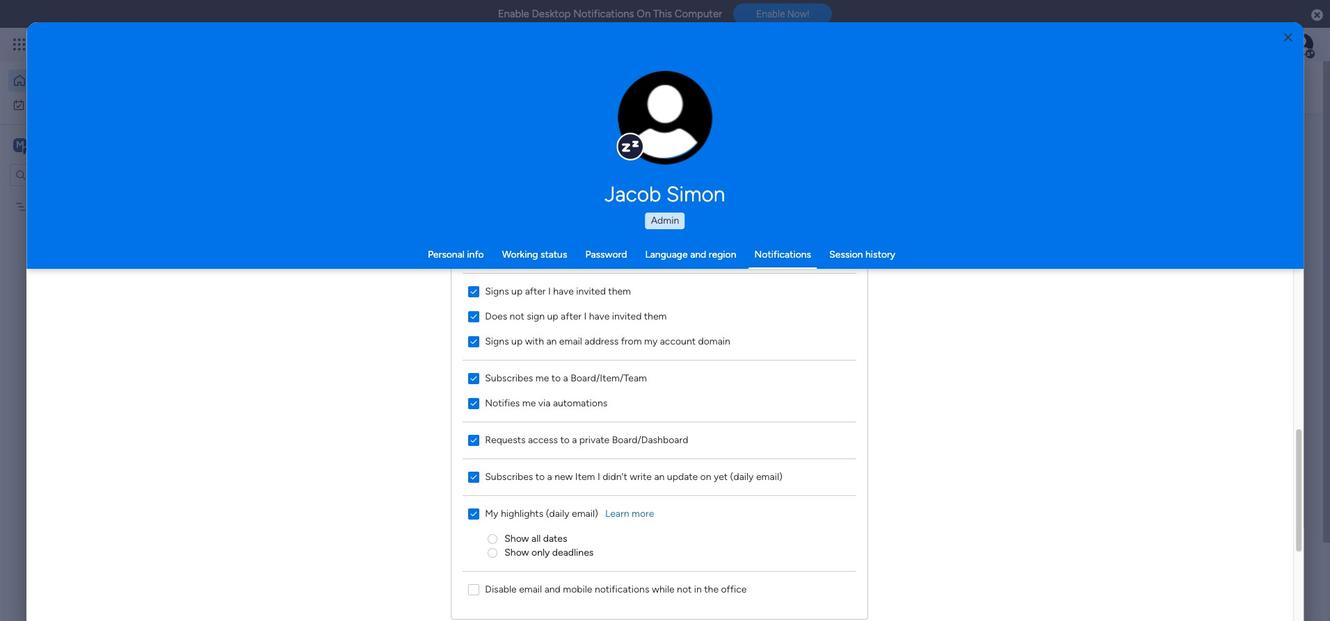 Task type: vqa. For each thing, say whether or not it's contained in the screenshot.
someone...
no



Task type: describe. For each thing, give the bounding box(es) containing it.
sign
[[527, 311, 545, 322]]

my highlights (daily email)
[[485, 508, 598, 520]]

private
[[580, 434, 610, 446]]

requests access to a private board/dashboard
[[485, 434, 688, 446]]

app
[[1178, 246, 1197, 258]]

enable desktop notifications on this computer
[[498, 8, 722, 20]]

1 vertical spatial work
[[291, 305, 313, 317]]

my for my work
[[31, 98, 44, 110]]

collaborating
[[524, 476, 590, 489]]

board/item/team
[[571, 373, 647, 384]]

0 vertical spatial email)
[[756, 471, 783, 483]]

all
[[532, 533, 541, 545]]

0 horizontal spatial notifications
[[573, 8, 634, 20]]

learn more link
[[605, 508, 654, 521]]

jacob simon image
[[1291, 33, 1313, 56]]

m
[[16, 139, 24, 151]]

show for show only deadlines
[[505, 547, 529, 559]]

subscribes me to a board/item/team
[[485, 373, 647, 384]]

on
[[637, 8, 651, 20]]

0 vertical spatial email
[[559, 336, 582, 347]]

language
[[645, 249, 688, 261]]

domain
[[698, 336, 731, 347]]

1 horizontal spatial an
[[654, 471, 665, 483]]

in
[[694, 584, 702, 596]]

via
[[538, 398, 551, 409]]

invite
[[362, 476, 390, 489]]

board/dashboard
[[612, 434, 688, 446]]

me for notifies
[[522, 398, 536, 409]]

from
[[621, 336, 642, 347]]

jacob simon
[[605, 182, 725, 207]]

a for board/item/team
[[563, 373, 568, 384]]

0 horizontal spatial them
[[608, 286, 631, 297]]

close image
[[1284, 32, 1292, 43]]

password
[[585, 249, 627, 261]]

work management > main workspace link
[[268, 169, 463, 326]]

subscribes for subscribes to a new item i didn't write an update on yet (daily email)
[[485, 471, 533, 483]]

enable for enable now!
[[756, 9, 785, 20]]

0 horizontal spatial an
[[547, 336, 557, 347]]

select product image
[[13, 38, 26, 51]]

main inside the workspace selection element
[[32, 138, 56, 151]]

workspace image
[[13, 137, 27, 153]]

history
[[865, 249, 895, 261]]

disable email and mobile notifications while not in the office
[[485, 584, 747, 596]]

highlights
[[501, 508, 544, 520]]

my work button
[[8, 94, 150, 116]]

only
[[532, 547, 550, 559]]

personal info
[[428, 249, 484, 261]]

with
[[525, 336, 544, 347]]

region
[[709, 249, 736, 261]]

invite your teammates and start collaborating
[[362, 476, 590, 489]]

show only deadlines
[[505, 547, 594, 559]]

now!
[[787, 9, 809, 20]]

1 vertical spatial have
[[589, 311, 610, 322]]

the
[[704, 584, 719, 596]]

your
[[393, 476, 415, 489]]

1 vertical spatial email)
[[572, 508, 598, 520]]

signs up with an email address from my account domain
[[485, 336, 731, 347]]

language and region
[[645, 249, 736, 261]]

didn't
[[603, 471, 627, 483]]

show all dates
[[505, 533, 568, 545]]

Search in workspace field
[[29, 167, 116, 183]]

account
[[660, 336, 696, 347]]

0 vertical spatial i
[[548, 286, 551, 297]]

working
[[502, 249, 538, 261]]

our
[[1124, 246, 1141, 258]]

subscribes for subscribes me to a board/item/team
[[485, 373, 533, 384]]

notifies me via automations
[[485, 398, 608, 409]]

my board list box
[[0, 192, 177, 406]]

enable now! button
[[733, 4, 832, 25]]

my work
[[31, 98, 68, 110]]

i for up
[[584, 311, 587, 322]]

mobile
[[563, 584, 593, 596]]

deadlines
[[552, 547, 594, 559]]

session
[[829, 249, 863, 261]]

notifies
[[485, 398, 520, 409]]

simon
[[666, 182, 725, 207]]

jacob simon button
[[474, 182, 856, 207]]

board
[[48, 201, 74, 213]]

more
[[632, 508, 654, 520]]

address
[[585, 336, 619, 347]]

personal info link
[[428, 249, 484, 261]]

access
[[528, 434, 558, 446]]

0 vertical spatial (daily
[[730, 471, 754, 483]]

install our mobile app link
[[1094, 244, 1268, 260]]

picture
[[651, 137, 680, 148]]

add to favorites image
[[436, 282, 449, 296]]

work management > main workspace
[[291, 305, 454, 317]]

region containing signs up after i have invited them
[[452, 77, 868, 620]]

teammates
[[418, 476, 474, 489]]

workspace selection element
[[13, 137, 116, 155]]



Task type: locate. For each thing, give the bounding box(es) containing it.
1 vertical spatial me
[[522, 398, 536, 409]]

disable
[[485, 584, 517, 596]]

email down does not sign up after i have invited them
[[559, 336, 582, 347]]

2 horizontal spatial i
[[598, 471, 600, 483]]

signs
[[485, 286, 509, 297], [485, 336, 509, 347]]

region
[[452, 77, 868, 620]]

invited
[[576, 286, 606, 297], [612, 311, 642, 322]]

my for my highlights (daily email)
[[485, 508, 499, 520]]

1 horizontal spatial workspace
[[407, 305, 454, 317]]

i up address at the left bottom of the page
[[584, 311, 587, 322]]

email right disable
[[519, 584, 542, 596]]

0 vertical spatial signs
[[485, 286, 509, 297]]

enable left desktop
[[498, 8, 529, 20]]

my
[[31, 98, 44, 110], [33, 201, 46, 213], [485, 508, 499, 520]]

1 horizontal spatial them
[[644, 311, 667, 322]]

them up the my
[[644, 311, 667, 322]]

email
[[559, 336, 582, 347], [519, 584, 542, 596]]

0 vertical spatial and
[[690, 249, 706, 261]]

i for new
[[598, 471, 600, 483]]

main
[[32, 138, 56, 151], [383, 305, 404, 317]]

management
[[315, 305, 372, 317]]

subscribes down requests
[[485, 471, 533, 483]]

notifications
[[595, 584, 650, 596]]

email) right yet
[[756, 471, 783, 483]]

1 horizontal spatial email
[[559, 336, 582, 347]]

password link
[[585, 249, 627, 261]]

invited up from
[[612, 311, 642, 322]]

signs down does
[[485, 336, 509, 347]]

1 vertical spatial workspace
[[407, 305, 454, 317]]

jacob
[[605, 182, 661, 207]]

1 vertical spatial to
[[560, 434, 570, 446]]

up down working at the top left of the page
[[512, 286, 523, 297]]

and inside region
[[545, 584, 561, 596]]

write
[[630, 471, 652, 483]]

email) left learn
[[572, 508, 598, 520]]

learn more
[[605, 508, 654, 520]]

0 vertical spatial not
[[510, 311, 525, 322]]

1 horizontal spatial work
[[291, 305, 313, 317]]

to right access
[[560, 434, 570, 446]]

enable now!
[[756, 9, 809, 20]]

work left management
[[291, 305, 313, 317]]

them down password
[[608, 286, 631, 297]]

working status
[[502, 249, 567, 261]]

1 horizontal spatial invited
[[612, 311, 642, 322]]

0 vertical spatial main
[[32, 138, 56, 151]]

info
[[467, 249, 484, 261]]

a for private
[[572, 434, 577, 446]]

(daily right yet
[[730, 471, 754, 483]]

1 horizontal spatial have
[[589, 311, 610, 322]]

and left mobile
[[545, 584, 561, 596]]

a up the automations
[[563, 373, 568, 384]]

notifications right region
[[755, 249, 811, 261]]

not
[[510, 311, 525, 322], [677, 584, 692, 596]]

my inside list box
[[33, 201, 46, 213]]

1 vertical spatial main
[[383, 305, 404, 317]]

desktop
[[532, 8, 571, 20]]

1 horizontal spatial after
[[561, 311, 582, 322]]

have up address at the left bottom of the page
[[589, 311, 610, 322]]

2 vertical spatial a
[[547, 471, 552, 483]]

>
[[375, 305, 381, 317]]

after up sign
[[525, 286, 546, 297]]

work down home
[[46, 98, 68, 110]]

mobile
[[1144, 246, 1175, 258]]

on
[[700, 471, 712, 483]]

1 subscribes from the top
[[485, 373, 533, 384]]

1 show from the top
[[505, 533, 529, 545]]

to up notifies me via automations
[[552, 373, 561, 384]]

yet
[[714, 471, 728, 483]]

me left via
[[522, 398, 536, 409]]

0 horizontal spatial a
[[547, 471, 552, 483]]

while
[[652, 584, 675, 596]]

1 horizontal spatial notifications
[[755, 249, 811, 261]]

to
[[552, 373, 561, 384], [560, 434, 570, 446], [536, 471, 545, 483]]

0 vertical spatial up
[[512, 286, 523, 297]]

0 vertical spatial after
[[525, 286, 546, 297]]

work inside button
[[46, 98, 68, 110]]

0 vertical spatial work
[[46, 98, 68, 110]]

show down show all dates
[[505, 547, 529, 559]]

and left start
[[477, 476, 495, 489]]

0 horizontal spatial have
[[553, 286, 574, 297]]

install
[[1094, 246, 1121, 258]]

me
[[536, 373, 549, 384], [522, 398, 536, 409]]

0 vertical spatial have
[[553, 286, 574, 297]]

new
[[555, 471, 573, 483]]

1 vertical spatial after
[[561, 311, 582, 322]]

0 horizontal spatial work
[[46, 98, 68, 110]]

0 horizontal spatial and
[[477, 476, 495, 489]]

up
[[512, 286, 523, 297], [547, 311, 559, 322], [512, 336, 523, 347]]

dates
[[543, 533, 568, 545]]

workspace up search in workspace field
[[59, 138, 114, 151]]

1 horizontal spatial enable
[[756, 9, 785, 20]]

workspace down add to favorites icon
[[407, 305, 454, 317]]

signs up after i have invited them
[[485, 286, 631, 297]]

i up does not sign up after i have invited them
[[548, 286, 551, 297]]

1 horizontal spatial i
[[584, 311, 587, 322]]

my board
[[33, 201, 74, 213]]

invited up does not sign up after i have invited them
[[576, 286, 606, 297]]

notifications link
[[755, 249, 811, 261]]

option
[[0, 194, 177, 197]]

and
[[690, 249, 706, 261], [477, 476, 495, 489], [545, 584, 561, 596]]

2 vertical spatial to
[[536, 471, 545, 483]]

computer
[[675, 8, 722, 20]]

subscribes
[[485, 373, 533, 384], [485, 471, 533, 483]]

after down 'signs up after i have invited them'
[[561, 311, 582, 322]]

profile
[[669, 126, 695, 136]]

enable inside button
[[756, 9, 785, 20]]

signs for signs up with an email address from my account domain
[[485, 336, 509, 347]]

to for access
[[560, 434, 570, 446]]

1 horizontal spatial not
[[677, 584, 692, 596]]

2 vertical spatial i
[[598, 471, 600, 483]]

0 horizontal spatial invited
[[576, 286, 606, 297]]

1 vertical spatial up
[[547, 311, 559, 322]]

to for me
[[552, 373, 561, 384]]

session history
[[829, 249, 895, 261]]

1 vertical spatial notifications
[[755, 249, 811, 261]]

0 vertical spatial show
[[505, 533, 529, 545]]

this
[[653, 8, 672, 20]]

my left board
[[33, 201, 46, 213]]

learn
[[605, 508, 629, 520]]

to left the new
[[536, 471, 545, 483]]

0 vertical spatial them
[[608, 286, 631, 297]]

0 horizontal spatial main
[[32, 138, 56, 151]]

0 horizontal spatial email
[[519, 584, 542, 596]]

have
[[553, 286, 574, 297], [589, 311, 610, 322]]

up left the with
[[512, 336, 523, 347]]

does not sign up after i have invited them
[[485, 311, 667, 322]]

dapulse close image
[[1311, 8, 1323, 22]]

office
[[721, 584, 747, 596]]

an right the with
[[547, 336, 557, 347]]

enable left "now!"
[[756, 9, 785, 20]]

1 vertical spatial and
[[477, 476, 495, 489]]

1 vertical spatial them
[[644, 311, 667, 322]]

(daily up dates
[[546, 508, 570, 520]]

2 vertical spatial my
[[485, 508, 499, 520]]

2 subscribes from the top
[[485, 471, 533, 483]]

0 horizontal spatial email)
[[572, 508, 598, 520]]

update
[[667, 471, 698, 483]]

0 vertical spatial me
[[536, 373, 549, 384]]

0 vertical spatial subscribes
[[485, 373, 533, 384]]

my down home
[[31, 98, 44, 110]]

1 horizontal spatial email)
[[756, 471, 783, 483]]

0 vertical spatial an
[[547, 336, 557, 347]]

0 horizontal spatial enable
[[498, 8, 529, 20]]

1 horizontal spatial and
[[545, 584, 561, 596]]

an
[[547, 336, 557, 347], [654, 471, 665, 483]]

automations
[[553, 398, 608, 409]]

home
[[32, 74, 59, 86]]

main right >
[[383, 305, 404, 317]]

1 horizontal spatial a
[[563, 373, 568, 384]]

email)
[[756, 471, 783, 483], [572, 508, 598, 520]]

1 horizontal spatial (daily
[[730, 471, 754, 483]]

1 vertical spatial (daily
[[546, 508, 570, 520]]

1 vertical spatial a
[[572, 434, 577, 446]]

1 vertical spatial show
[[505, 547, 529, 559]]

home button
[[8, 70, 150, 92]]

my inside button
[[31, 98, 44, 110]]

2 horizontal spatial and
[[690, 249, 706, 261]]

2 horizontal spatial a
[[572, 434, 577, 446]]

work
[[46, 98, 68, 110], [291, 305, 313, 317]]

subscribes up notifies
[[485, 373, 533, 384]]

not left in
[[677, 584, 692, 596]]

1 vertical spatial signs
[[485, 336, 509, 347]]

up for with
[[512, 336, 523, 347]]

install our mobile app
[[1094, 246, 1197, 258]]

notifications left on
[[573, 8, 634, 20]]

1 vertical spatial email
[[519, 584, 542, 596]]

1 vertical spatial i
[[584, 311, 587, 322]]

0 vertical spatial to
[[552, 373, 561, 384]]

start
[[498, 476, 521, 489]]

1 horizontal spatial main
[[383, 305, 404, 317]]

status
[[540, 249, 567, 261]]

1 vertical spatial not
[[677, 584, 692, 596]]

2 vertical spatial up
[[512, 336, 523, 347]]

change profile picture
[[636, 126, 695, 148]]

a left the new
[[547, 471, 552, 483]]

my left highlights
[[485, 508, 499, 520]]

signs up does
[[485, 286, 509, 297]]

0 vertical spatial my
[[31, 98, 44, 110]]

my for my board
[[33, 201, 46, 213]]

change
[[636, 126, 667, 136]]

signs for signs up after i have invited them
[[485, 286, 509, 297]]

not left sign
[[510, 311, 525, 322]]

and left region
[[690, 249, 706, 261]]

0 horizontal spatial workspace
[[59, 138, 114, 151]]

enable for enable desktop notifications on this computer
[[498, 8, 529, 20]]

change profile picture button
[[618, 71, 713, 166]]

0 horizontal spatial not
[[510, 311, 525, 322]]

me for subscribes
[[536, 373, 549, 384]]

personal
[[428, 249, 465, 261]]

0 vertical spatial invited
[[576, 286, 606, 297]]

2 signs from the top
[[485, 336, 509, 347]]

main workspace
[[32, 138, 114, 151]]

session history link
[[829, 249, 895, 261]]

my
[[644, 336, 658, 347]]

main right workspace image
[[32, 138, 56, 151]]

i right item
[[598, 471, 600, 483]]

0 horizontal spatial after
[[525, 286, 546, 297]]

my inside region
[[485, 508, 499, 520]]

2 show from the top
[[505, 547, 529, 559]]

admin
[[651, 215, 679, 227]]

subscribes to a new item i didn't write an update on yet (daily email)
[[485, 471, 783, 483]]

2 vertical spatial and
[[545, 584, 561, 596]]

an right write
[[654, 471, 665, 483]]

1 vertical spatial invited
[[612, 311, 642, 322]]

0 horizontal spatial i
[[548, 286, 551, 297]]

0 vertical spatial a
[[563, 373, 568, 384]]

0 horizontal spatial (daily
[[546, 508, 570, 520]]

me up via
[[536, 373, 549, 384]]

0 vertical spatial notifications
[[573, 8, 634, 20]]

0 vertical spatial workspace
[[59, 138, 114, 151]]

up for after
[[512, 286, 523, 297]]

1 signs from the top
[[485, 286, 509, 297]]

have up does not sign up after i have invited them
[[553, 286, 574, 297]]

1 vertical spatial my
[[33, 201, 46, 213]]

up right sign
[[547, 311, 559, 322]]

show left all
[[505, 533, 529, 545]]

a left private on the left bottom of page
[[572, 434, 577, 446]]

1 vertical spatial subscribes
[[485, 471, 533, 483]]

1 vertical spatial an
[[654, 471, 665, 483]]

language and region link
[[645, 249, 736, 261]]

requests
[[485, 434, 526, 446]]

show for show all dates
[[505, 533, 529, 545]]



